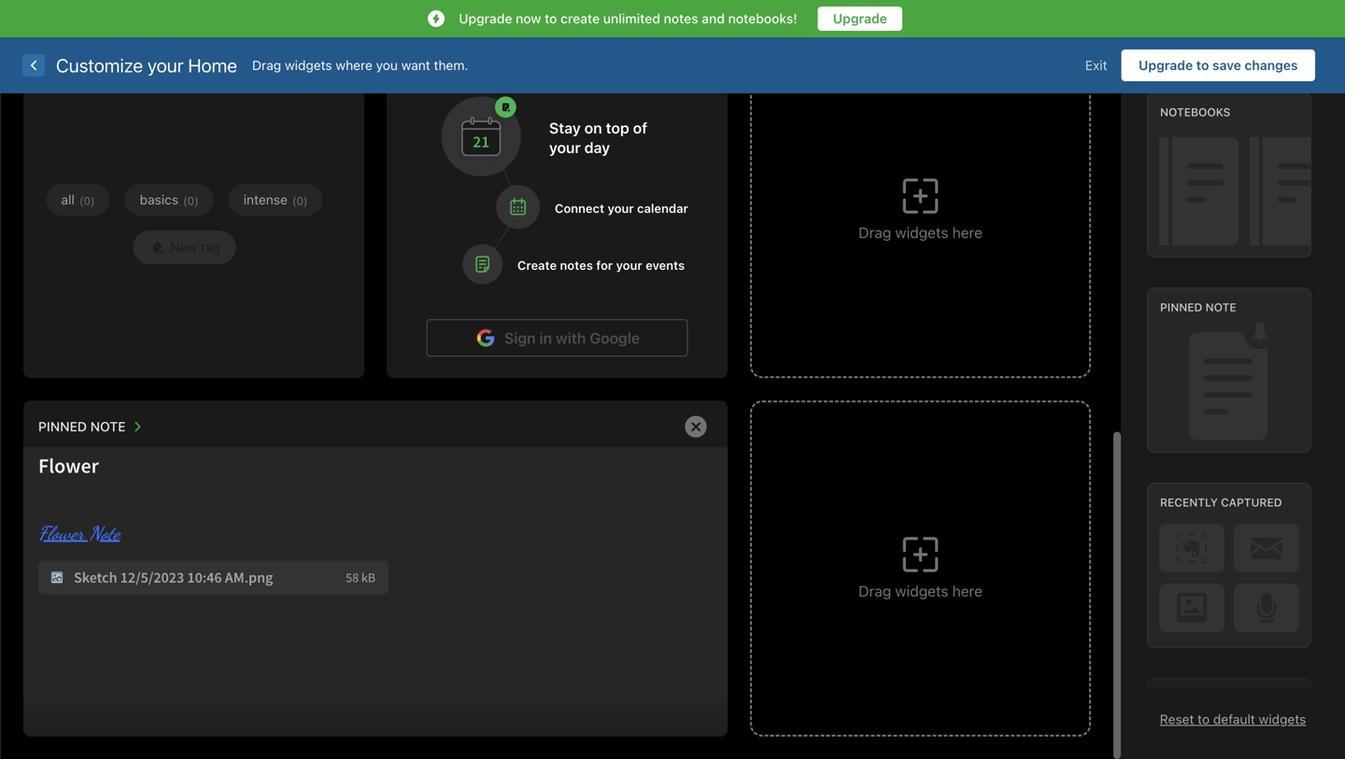 Task type: describe. For each thing, give the bounding box(es) containing it.
notebooks!
[[728, 11, 797, 26]]

upgrade to save changes button
[[1121, 50, 1315, 81]]

you
[[376, 57, 398, 73]]

customize
[[56, 54, 143, 76]]

upgrade for upgrade
[[833, 11, 887, 26]]

recently
[[1160, 496, 1218, 509]]

save
[[1212, 57, 1241, 73]]

reset to default widgets
[[1160, 712, 1306, 727]]

unlimited
[[603, 11, 660, 26]]

2 here from the top
[[952, 582, 982, 600]]

0 vertical spatial to
[[545, 11, 557, 26]]

1 drag widgets here from the top
[[859, 224, 982, 241]]

1 vertical spatial drag
[[859, 224, 891, 241]]

upgrade now to create unlimited notes and notebooks!
[[459, 11, 797, 26]]

scratch pad
[[1160, 691, 1239, 704]]

customize your home
[[56, 54, 237, 76]]

and
[[702, 11, 725, 26]]

default
[[1213, 712, 1255, 727]]

your
[[147, 54, 184, 76]]

home
[[188, 54, 237, 76]]

upgrade to save changes
[[1139, 57, 1298, 73]]

now
[[516, 11, 541, 26]]



Task type: vqa. For each thing, say whether or not it's contained in the screenshot.
Customize Your Home
yes



Task type: locate. For each thing, give the bounding box(es) containing it.
reset to default widgets button
[[1160, 712, 1306, 727]]

scratch
[[1160, 691, 1213, 704]]

0 vertical spatial drag
[[252, 57, 281, 73]]

where
[[336, 57, 373, 73]]

2 horizontal spatial upgrade
[[1139, 57, 1193, 73]]

want
[[401, 57, 430, 73]]

note
[[1206, 301, 1236, 314]]

to right now
[[545, 11, 557, 26]]

notes
[[664, 11, 698, 26]]

pad
[[1216, 691, 1239, 704]]

0 horizontal spatial upgrade
[[459, 11, 512, 26]]

notebooks
[[1160, 105, 1230, 118]]

widgets
[[285, 57, 332, 73], [895, 224, 948, 241], [895, 582, 948, 600], [1259, 712, 1306, 727]]

2 vertical spatial drag
[[859, 582, 891, 600]]

upgrade for upgrade to save changes
[[1139, 57, 1193, 73]]

to
[[545, 11, 557, 26], [1196, 57, 1209, 73], [1198, 712, 1210, 727]]

0 vertical spatial drag widgets here
[[859, 224, 982, 241]]

captured
[[1221, 496, 1282, 509]]

0 vertical spatial here
[[952, 224, 982, 241]]

drag widgets here
[[859, 224, 982, 241], [859, 582, 982, 600]]

to for upgrade
[[1196, 57, 1209, 73]]

exit button
[[1071, 50, 1121, 81]]

changes
[[1245, 57, 1298, 73]]

1 vertical spatial drag widgets here
[[859, 582, 982, 600]]

to for reset
[[1198, 712, 1210, 727]]

1 vertical spatial to
[[1196, 57, 1209, 73]]

upgrade button
[[818, 7, 902, 31]]

1 here from the top
[[952, 224, 982, 241]]

remove image
[[677, 408, 715, 446]]

create
[[561, 11, 600, 26]]

pinned note
[[1160, 301, 1236, 314]]

recently captured
[[1160, 496, 1282, 509]]

1 vertical spatial here
[[952, 582, 982, 600]]

upgrade for upgrade now to create unlimited notes and notebooks!
[[459, 11, 512, 26]]

to down scratch pad
[[1198, 712, 1210, 727]]

to left save
[[1196, 57, 1209, 73]]

drag widgets where you want them.
[[252, 57, 468, 73]]

pinned
[[1160, 301, 1202, 314]]

exit
[[1085, 57, 1107, 73]]

tooltip
[[590, 647, 667, 684]]

to inside button
[[1196, 57, 1209, 73]]

drag
[[252, 57, 281, 73], [859, 224, 891, 241], [859, 582, 891, 600]]

2 vertical spatial to
[[1198, 712, 1210, 727]]

reset
[[1160, 712, 1194, 727]]

them.
[[434, 57, 468, 73]]

1 horizontal spatial upgrade
[[833, 11, 887, 26]]

2 drag widgets here from the top
[[859, 582, 982, 600]]

here
[[952, 224, 982, 241], [952, 582, 982, 600]]

upgrade
[[459, 11, 512, 26], [833, 11, 887, 26], [1139, 57, 1193, 73]]



